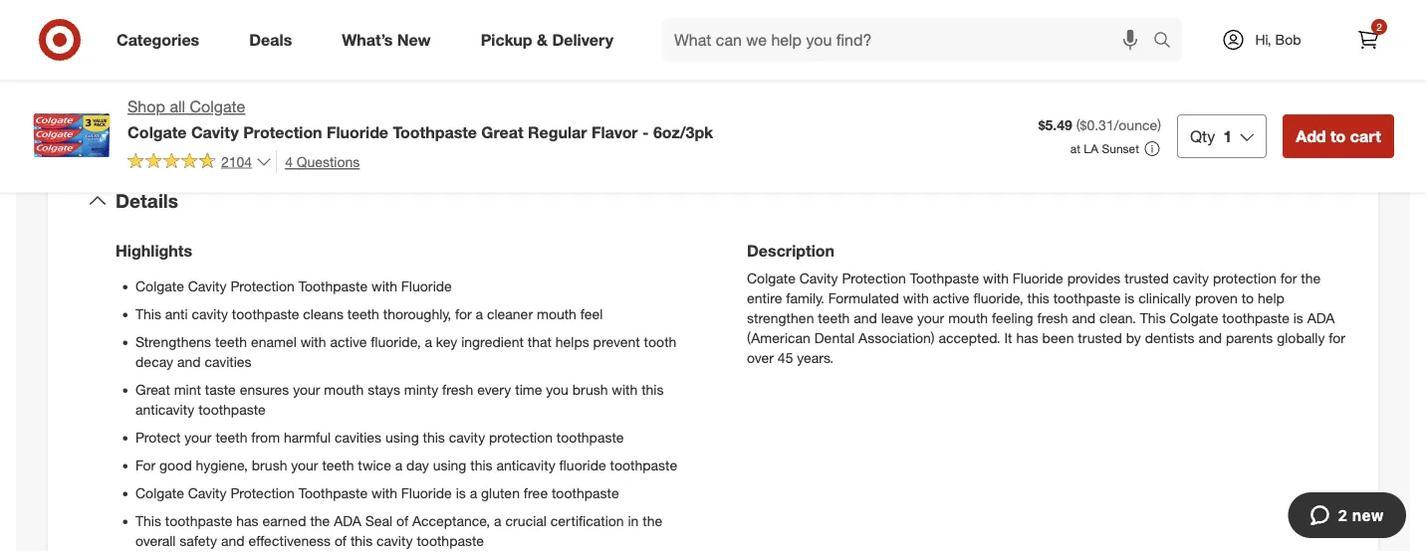 Task type: vqa. For each thing, say whether or not it's contained in the screenshot.
"$4.99 Spend $50 Get A $10 Target Giftcard On Select Lego Sets" to the bottom
no



Task type: describe. For each thing, give the bounding box(es) containing it.
toothpaste inside shop all colgate colgate cavity protection fluoride toothpaste great regular flavor - 6oz/3pk
[[393, 122, 477, 142]]

image of colgate cavity protection fluoride toothpaste great regular flavor - 6oz/3pk image
[[32, 96, 112, 175]]

this up day
[[423, 429, 445, 447]]

new
[[397, 30, 431, 49]]

/ounce
[[1114, 117, 1158, 134]]

)
[[1158, 117, 1161, 134]]

formulated
[[829, 290, 899, 307]]

colgate cavity protection toothpaste with fluoride is a gluten free toothpaste
[[135, 485, 619, 502]]

bob
[[1276, 31, 1302, 48]]

protection inside "description colgate cavity protection toothpaste with fluoride provides trusted cavity protection for the entire family. formulated with active fluoride, this toothpaste is clinically proven to help strengthen teeth and leave your mouth feeling fresh and clean. this colgate toothpaste is ada (american dental association) accepted. it has been trusted by dentists and parents globally for over 45 years."
[[1213, 270, 1277, 287]]

this anti cavity toothpaste cleans teeth thoroughly, for a cleaner mouth feel
[[135, 306, 603, 323]]

globally
[[1277, 330, 1325, 347]]

sunset
[[1102, 141, 1140, 156]]

and left parents
[[1199, 330, 1222, 347]]

add
[[1296, 126, 1326, 146]]

0 horizontal spatial protection
[[489, 429, 553, 447]]

regular
[[528, 122, 587, 142]]

to inside button
[[1331, 126, 1346, 146]]

helps
[[556, 334, 589, 351]]

earned
[[262, 513, 306, 530]]

0 horizontal spatial the
[[310, 513, 330, 530]]

years.
[[797, 349, 834, 367]]

help
[[1258, 290, 1285, 307]]

time
[[515, 381, 542, 399]]

1 horizontal spatial mouth
[[537, 306, 577, 323]]

at la sunset
[[1071, 141, 1140, 156]]

pickup & delivery link
[[464, 18, 639, 62]]

toothpaste up parents
[[1223, 310, 1290, 327]]

pickup
[[481, 30, 532, 49]]

overall
[[135, 533, 176, 550]]

categories link
[[100, 18, 224, 62]]

it
[[1005, 330, 1013, 347]]

toothpaste down twice
[[299, 485, 368, 502]]

seal
[[365, 513, 393, 530]]

association)
[[859, 330, 935, 347]]

brush inside the great mint taste ensures your mouth stays minty fresh every time you brush with this anticavity toothpaste
[[572, 381, 608, 399]]

ada inside "description colgate cavity protection toothpaste with fluoride provides trusted cavity protection for the entire family. formulated with active fluoride, this toothpaste is clinically proven to help strengthen teeth and leave your mouth feeling fresh and clean. this colgate toothpaste is ada (american dental association) accepted. it has been trusted by dentists and parents globally for over 45 years."
[[1308, 310, 1335, 327]]

1 horizontal spatial of
[[396, 513, 408, 530]]

cavity inside shop all colgate colgate cavity protection fluoride toothpaste great regular flavor - 6oz/3pk
[[191, 122, 239, 142]]

at
[[1071, 141, 1081, 156]]

crucial
[[506, 513, 547, 530]]

fresh inside the great mint taste ensures your mouth stays minty fresh every time you brush with this anticavity toothpaste
[[442, 381, 473, 399]]

this inside "description colgate cavity protection toothpaste with fluoride provides trusted cavity protection for the entire family. formulated with active fluoride, this toothpaste is clinically proven to help strengthen teeth and leave your mouth feeling fresh and clean. this colgate toothpaste is ada (american dental association) accepted. it has been trusted by dentists and parents globally for over 45 years."
[[1140, 310, 1166, 327]]

deals link
[[232, 18, 317, 62]]

this up gluten
[[470, 457, 493, 474]]

your down harmful
[[291, 457, 318, 474]]

and inside strengthens teeth enamel with active fluoride, a key ingredient that helps prevent tooth decay and cavities
[[177, 353, 201, 371]]

about
[[630, 109, 696, 137]]

cavity down highlights
[[188, 278, 227, 295]]

feeling
[[992, 310, 1034, 327]]

fluoride up thoroughly,
[[401, 278, 452, 295]]

strengthen
[[747, 310, 814, 327]]

enamel
[[251, 334, 297, 351]]

acceptance,
[[412, 513, 490, 530]]

strengthens
[[135, 334, 211, 351]]

all
[[170, 97, 185, 117]]

description colgate cavity protection toothpaste with fluoride provides trusted cavity protection for the entire family. formulated with active fluoride, this toothpaste is clinically proven to help strengthen teeth and leave your mouth feeling fresh and clean. this colgate toothpaste is ada (american dental association) accepted. it has been trusted by dentists and parents globally for over 45 years.
[[747, 241, 1346, 367]]

highlights
[[116, 241, 192, 260]]

2 horizontal spatial for
[[1329, 330, 1346, 347]]

colgate down the for
[[135, 485, 184, 502]]

toothpaste up "fluoride"
[[557, 429, 624, 447]]

1 vertical spatial cavities
[[335, 429, 382, 447]]

$5.49 ( $0.31 /ounce )
[[1039, 117, 1161, 134]]

fluoride inside "description colgate cavity protection toothpaste with fluoride provides trusted cavity protection for the entire family. formulated with active fluoride, this toothpaste is clinically proven to help strengthen teeth and leave your mouth feeling fresh and clean. this colgate toothpaste is ada (american dental association) accepted. it has been trusted by dentists and parents globally for over 45 years."
[[1013, 270, 1064, 287]]

fluoride down day
[[401, 485, 452, 502]]

toothpaste up in
[[610, 457, 678, 474]]

this toothpaste has earned the ada seal of acceptance, a crucial certification in the overall safety and effectiveness of this cavity toothpaste
[[135, 513, 663, 550]]

shop all colgate colgate cavity protection fluoride toothpaste great regular flavor - 6oz/3pk
[[128, 97, 714, 142]]

cavities inside strengthens teeth enamel with active fluoride, a key ingredient that helps prevent tooth decay and cavities
[[205, 353, 252, 371]]

and up "been"
[[1072, 310, 1096, 327]]

details
[[116, 189, 178, 212]]

1 vertical spatial of
[[335, 533, 347, 550]]

cavity down every
[[449, 429, 485, 447]]

deals
[[249, 30, 292, 49]]

sponsored
[[1336, 25, 1395, 40]]

a left day
[[395, 457, 403, 474]]

gluten
[[481, 485, 520, 502]]

add to cart button
[[1283, 114, 1395, 158]]

and down formulated
[[854, 310, 877, 327]]

decay
[[135, 353, 173, 371]]

toothpaste inside "description colgate cavity protection toothpaste with fluoride provides trusted cavity protection for the entire family. formulated with active fluoride, this toothpaste is clinically proven to help strengthen teeth and leave your mouth feeling fresh and clean. this colgate toothpaste is ada (american dental association) accepted. it has been trusted by dentists and parents globally for over 45 years."
[[910, 270, 979, 287]]

for
[[135, 457, 156, 474]]

advertisement region
[[737, 0, 1395, 23]]

this inside the this toothpaste has earned the ada seal of acceptance, a crucial certification in the overall safety and effectiveness of this cavity toothpaste
[[351, 533, 373, 550]]

protection up earned
[[231, 485, 295, 502]]

a inside the this toothpaste has earned the ada seal of acceptance, a crucial certification in the overall safety and effectiveness of this cavity toothpaste
[[494, 513, 502, 530]]

1
[[1224, 126, 1232, 146]]

the inside "description colgate cavity protection toothpaste with fluoride provides trusted cavity protection for the entire family. formulated with active fluoride, this toothpaste is clinically proven to help strengthen teeth and leave your mouth feeling fresh and clean. this colgate toothpaste is ada (american dental association) accepted. it has been trusted by dentists and parents globally for over 45 years."
[[1301, 270, 1321, 287]]

mouth inside "description colgate cavity protection toothpaste with fluoride provides trusted cavity protection for the entire family. formulated with active fluoride, this toothpaste is clinically proven to help strengthen teeth and leave your mouth feeling fresh and clean. this colgate toothpaste is ada (american dental association) accepted. it has been trusted by dentists and parents globally for over 45 years."
[[948, 310, 988, 327]]

mouth inside the great mint taste ensures your mouth stays minty fresh every time you brush with this anticavity toothpaste
[[324, 381, 364, 399]]

delivery
[[552, 30, 614, 49]]

toothpaste down "provides"
[[1054, 290, 1121, 307]]

anti
[[165, 306, 188, 323]]

description
[[747, 241, 835, 260]]

2
[[1377, 20, 1382, 33]]

for good hygiene, brush your teeth twice a day using this anticavity fluoride toothpaste
[[135, 457, 678, 474]]

family.
[[786, 290, 825, 307]]

add to cart
[[1296, 126, 1382, 146]]

search button
[[1145, 18, 1192, 66]]

4
[[285, 153, 293, 170]]

safety
[[180, 533, 217, 550]]

0 horizontal spatial is
[[456, 485, 466, 502]]

anticavity inside the great mint taste ensures your mouth stays minty fresh every time you brush with this anticavity toothpaste
[[135, 401, 194, 419]]

from
[[251, 429, 280, 447]]

what's new
[[342, 30, 431, 49]]

&
[[537, 30, 548, 49]]

$5.49
[[1039, 117, 1073, 134]]

toothpaste up cleans
[[299, 278, 368, 295]]

minty
[[404, 381, 438, 399]]

with up feeling
[[983, 270, 1009, 287]]

(american
[[747, 330, 811, 347]]

1 vertical spatial trusted
[[1078, 330, 1123, 347]]

ada inside the this toothpaste has earned the ada seal of acceptance, a crucial certification in the overall safety and effectiveness of this cavity toothpaste
[[334, 513, 361, 530]]

0 vertical spatial for
[[1281, 270, 1297, 287]]

you
[[546, 381, 569, 399]]

taste
[[205, 381, 236, 399]]



Task type: locate. For each thing, give the bounding box(es) containing it.
1 horizontal spatial anticavity
[[497, 457, 556, 474]]

this up overall
[[135, 513, 161, 530]]

1 vertical spatial fresh
[[442, 381, 473, 399]]

colgate cavity protection toothpaste with fluoride
[[135, 278, 452, 295]]

1 horizontal spatial ada
[[1308, 310, 1335, 327]]

1 horizontal spatial fresh
[[1037, 310, 1069, 327]]

has inside the this toothpaste has earned the ada seal of acceptance, a crucial certification in the overall safety and effectiveness of this cavity toothpaste
[[236, 513, 259, 530]]

colgate right all
[[190, 97, 245, 117]]

la
[[1084, 141, 1099, 156]]

fluoride inside shop all colgate colgate cavity protection fluoride toothpaste great regular flavor - 6oz/3pk
[[327, 122, 389, 142]]

tooth
[[644, 334, 677, 351]]

has inside "description colgate cavity protection toothpaste with fluoride provides trusted cavity protection for the entire family. formulated with active fluoride, this toothpaste is clinically proven to help strengthen teeth and leave your mouth feeling fresh and clean. this colgate toothpaste is ada (american dental association) accepted. it has been trusted by dentists and parents globally for over 45 years."
[[1016, 330, 1039, 347]]

cavities up taste
[[205, 353, 252, 371]]

the right in
[[643, 513, 663, 530]]

anticavity up free
[[497, 457, 556, 474]]

teeth
[[347, 306, 379, 323], [818, 310, 850, 327], [215, 334, 247, 351], [216, 429, 247, 447], [322, 457, 354, 474]]

hygiene,
[[196, 457, 248, 474]]

strengthens teeth enamel with active fluoride, a key ingredient that helps prevent tooth decay and cavities
[[135, 334, 677, 371]]

2 vertical spatial is
[[456, 485, 466, 502]]

ensures
[[240, 381, 289, 399]]

using up the for good hygiene, brush your teeth twice a day using this anticavity fluoride toothpaste
[[385, 429, 419, 447]]

qty 1
[[1190, 126, 1232, 146]]

0 horizontal spatial using
[[385, 429, 419, 447]]

stays
[[368, 381, 400, 399]]

ingredient
[[461, 334, 524, 351]]

mouth up helps on the left
[[537, 306, 577, 323]]

protect your teeth from harmful cavities using this cavity protection toothpaste
[[135, 429, 624, 447]]

0 vertical spatial active
[[933, 290, 970, 307]]

2 horizontal spatial is
[[1294, 310, 1304, 327]]

teeth left the enamel
[[215, 334, 247, 351]]

1 horizontal spatial has
[[1016, 330, 1039, 347]]

flavor
[[592, 122, 638, 142]]

0 vertical spatial ada
[[1308, 310, 1335, 327]]

0 horizontal spatial of
[[335, 533, 347, 550]]

1 vertical spatial is
[[1294, 310, 1304, 327]]

45
[[778, 349, 793, 367]]

0 horizontal spatial fluoride,
[[371, 334, 421, 351]]

is
[[1125, 290, 1135, 307], [1294, 310, 1304, 327], [456, 485, 466, 502]]

protection up help
[[1213, 270, 1277, 287]]

to
[[1331, 126, 1346, 146], [1242, 290, 1254, 307]]

cavity inside "description colgate cavity protection toothpaste with fluoride provides trusted cavity protection for the entire family. formulated with active fluoride, this toothpaste is clinically proven to help strengthen teeth and leave your mouth feeling fresh and clean. this colgate toothpaste is ada (american dental association) accepted. it has been trusted by dentists and parents globally for over 45 years."
[[800, 270, 838, 287]]

0 horizontal spatial brush
[[252, 457, 287, 474]]

has
[[1016, 330, 1039, 347], [236, 513, 259, 530]]

colgate up the anti
[[135, 278, 184, 295]]

0 horizontal spatial ada
[[334, 513, 361, 530]]

great inside shop all colgate colgate cavity protection fluoride toothpaste great regular flavor - 6oz/3pk
[[481, 122, 524, 142]]

1 vertical spatial to
[[1242, 290, 1254, 307]]

feel
[[581, 306, 603, 323]]

entire
[[747, 290, 782, 307]]

2 horizontal spatial mouth
[[948, 310, 988, 327]]

prevent
[[593, 334, 640, 351]]

leave
[[881, 310, 914, 327]]

protection down time
[[489, 429, 553, 447]]

your
[[917, 310, 945, 327], [293, 381, 320, 399], [185, 429, 212, 447], [291, 457, 318, 474]]

0 horizontal spatial for
[[455, 306, 472, 323]]

toothpaste up certification
[[552, 485, 619, 502]]

day
[[407, 457, 429, 474]]

this down tooth
[[642, 381, 664, 399]]

toothpaste down the new
[[393, 122, 477, 142]]

cavity
[[191, 122, 239, 142], [800, 270, 838, 287], [188, 278, 227, 295], [188, 485, 227, 502]]

mint
[[174, 381, 201, 399]]

a left cleaner
[[476, 306, 483, 323]]

using right day
[[433, 457, 467, 474]]

cleaner
[[487, 306, 533, 323]]

1 vertical spatial for
[[455, 306, 472, 323]]

what's new link
[[325, 18, 456, 62]]

every
[[477, 381, 511, 399]]

0 vertical spatial fluoride,
[[974, 290, 1024, 307]]

this up feeling
[[1028, 290, 1050, 307]]

with inside strengthens teeth enamel with active fluoride, a key ingredient that helps prevent tooth decay and cavities
[[300, 334, 326, 351]]

protection inside shop all colgate colgate cavity protection fluoride toothpaste great regular flavor - 6oz/3pk
[[243, 122, 322, 142]]

teeth up 'hygiene,'
[[216, 429, 247, 447]]

active inside "description colgate cavity protection toothpaste with fluoride provides trusted cavity protection for the entire family. formulated with active fluoride, this toothpaste is clinically proven to help strengthen teeth and leave your mouth feeling fresh and clean. this colgate toothpaste is ada (american dental association) accepted. it has been trusted by dentists and parents globally for over 45 years."
[[933, 290, 970, 307]]

teeth inside "description colgate cavity protection toothpaste with fluoride provides trusted cavity protection for the entire family. formulated with active fluoride, this toothpaste is clinically proven to help strengthen teeth and leave your mouth feeling fresh and clean. this colgate toothpaste is ada (american dental association) accepted. it has been trusted by dentists and parents globally for over 45 years."
[[818, 310, 850, 327]]

cavity up 2104 link
[[191, 122, 239, 142]]

to right add at the right
[[1331, 126, 1346, 146]]

questions
[[297, 153, 360, 170]]

using
[[385, 429, 419, 447], [433, 457, 467, 474]]

trusted down "clean."
[[1078, 330, 1123, 347]]

with up leave
[[903, 290, 929, 307]]

fluoride, up feeling
[[974, 290, 1024, 307]]

fresh up "been"
[[1037, 310, 1069, 327]]

and
[[854, 310, 877, 327], [1072, 310, 1096, 327], [1199, 330, 1222, 347], [177, 353, 201, 371], [221, 533, 245, 550]]

cavity inside the this toothpaste has earned the ada seal of acceptance, a crucial certification in the overall safety and effectiveness of this cavity toothpaste
[[377, 533, 413, 550]]

a
[[476, 306, 483, 323], [425, 334, 432, 351], [395, 457, 403, 474], [470, 485, 477, 502], [494, 513, 502, 530]]

1 horizontal spatial great
[[481, 122, 524, 142]]

0 horizontal spatial anticavity
[[135, 401, 194, 419]]

0 horizontal spatial cavities
[[205, 353, 252, 371]]

fluoride, inside "description colgate cavity protection toothpaste with fluoride provides trusted cavity protection for the entire family. formulated with active fluoride, this toothpaste is clinically proven to help strengthen teeth and leave your mouth feeling fresh and clean. this colgate toothpaste is ada (american dental association) accepted. it has been trusted by dentists and parents globally for over 45 years."
[[974, 290, 1024, 307]]

harmful
[[284, 429, 331, 447]]

1 horizontal spatial using
[[433, 457, 467, 474]]

1 vertical spatial ada
[[334, 513, 361, 530]]

this down seal
[[351, 533, 373, 550]]

1 horizontal spatial protection
[[1213, 270, 1277, 287]]

2 vertical spatial for
[[1329, 330, 1346, 347]]

teeth inside strengthens teeth enamel with active fluoride, a key ingredient that helps prevent tooth decay and cavities
[[215, 334, 247, 351]]

is up "clean."
[[1125, 290, 1135, 307]]

0 vertical spatial is
[[1125, 290, 1135, 307]]

to left help
[[1242, 290, 1254, 307]]

fresh left every
[[442, 381, 473, 399]]

this left the anti
[[135, 306, 161, 323]]

what's
[[342, 30, 393, 49]]

with down prevent
[[612, 381, 638, 399]]

fresh
[[1037, 310, 1069, 327], [442, 381, 473, 399]]

of right effectiveness
[[335, 533, 347, 550]]

cavity up family.
[[800, 270, 838, 287]]

dental
[[815, 330, 855, 347]]

great left regular
[[481, 122, 524, 142]]

1 horizontal spatial trusted
[[1125, 270, 1169, 287]]

this
[[135, 306, 161, 323], [1140, 310, 1166, 327], [135, 513, 161, 530]]

-
[[642, 122, 649, 142]]

this inside the this toothpaste has earned the ada seal of acceptance, a crucial certification in the overall safety and effectiveness of this cavity toothpaste
[[135, 513, 161, 530]]

this down clinically
[[1140, 310, 1166, 327]]

colgate down "shop"
[[128, 122, 187, 142]]

for up help
[[1281, 270, 1297, 287]]

certification
[[551, 513, 624, 530]]

4 questions link
[[276, 150, 360, 173]]

a left gluten
[[470, 485, 477, 502]]

active inside strengthens teeth enamel with active fluoride, a key ingredient that helps prevent tooth decay and cavities
[[330, 334, 367, 351]]

0 vertical spatial protection
[[1213, 270, 1277, 287]]

anticavity
[[135, 401, 194, 419], [497, 457, 556, 474]]

is up acceptance,
[[456, 485, 466, 502]]

2104 link
[[128, 150, 272, 175]]

fluoride up feeling
[[1013, 270, 1064, 287]]

0 vertical spatial using
[[385, 429, 419, 447]]

brush right "you"
[[572, 381, 608, 399]]

the up globally
[[1301, 270, 1321, 287]]

1 horizontal spatial brush
[[572, 381, 608, 399]]

fluoride, inside strengthens teeth enamel with active fluoride, a key ingredient that helps prevent tooth decay and cavities
[[371, 334, 421, 351]]

0 horizontal spatial fresh
[[442, 381, 473, 399]]

0 horizontal spatial active
[[330, 334, 367, 351]]

1 horizontal spatial cavities
[[335, 429, 382, 447]]

(
[[1077, 117, 1080, 134]]

1 horizontal spatial for
[[1281, 270, 1297, 287]]

provides
[[1068, 270, 1121, 287]]

shop
[[128, 97, 165, 117]]

the
[[1301, 270, 1321, 287], [310, 513, 330, 530], [643, 513, 663, 530]]

1 vertical spatial protection
[[489, 429, 553, 447]]

cavity inside "description colgate cavity protection toothpaste with fluoride provides trusted cavity protection for the entire family. formulated with active fluoride, this toothpaste is clinically proven to help strengthen teeth and leave your mouth feeling fresh and clean. this colgate toothpaste is ada (american dental association) accepted. it has been trusted by dentists and parents globally for over 45 years."
[[1173, 270, 1209, 287]]

0 horizontal spatial great
[[135, 381, 170, 399]]

been
[[1043, 330, 1074, 347]]

protection inside "description colgate cavity protection toothpaste with fluoride provides trusted cavity protection for the entire family. formulated with active fluoride, this toothpaste is clinically proven to help strengthen teeth and leave your mouth feeling fresh and clean. this colgate toothpaste is ada (american dental association) accepted. it has been trusted by dentists and parents globally for over 45 years."
[[842, 270, 906, 287]]

protect
[[135, 429, 181, 447]]

ada
[[1308, 310, 1335, 327], [334, 513, 361, 530]]

2 horizontal spatial the
[[1301, 270, 1321, 287]]

fresh inside "description colgate cavity protection toothpaste with fluoride provides trusted cavity protection for the entire family. formulated with active fluoride, this toothpaste is clinically proven to help strengthen teeth and leave your mouth feeling fresh and clean. this colgate toothpaste is ada (american dental association) accepted. it has been trusted by dentists and parents globally for over 45 years."
[[1037, 310, 1069, 327]]

cavity down 'hygiene,'
[[188, 485, 227, 502]]

1 vertical spatial fluoride,
[[371, 334, 421, 351]]

fluoride,
[[974, 290, 1024, 307], [371, 334, 421, 351]]

clean.
[[1100, 310, 1136, 327]]

toothpaste down taste
[[198, 401, 266, 419]]

with
[[983, 270, 1009, 287], [372, 278, 397, 295], [903, 290, 929, 307], [300, 334, 326, 351], [612, 381, 638, 399], [372, 485, 397, 502]]

mouth left stays
[[324, 381, 364, 399]]

1 vertical spatial using
[[433, 457, 467, 474]]

toothpaste up leave
[[910, 270, 979, 287]]

trusted up clinically
[[1125, 270, 1169, 287]]

brush down 'from'
[[252, 457, 287, 474]]

1 horizontal spatial fluoride,
[[974, 290, 1024, 307]]

mouth
[[537, 306, 577, 323], [948, 310, 988, 327], [324, 381, 364, 399]]

twice
[[358, 457, 391, 474]]

ada up globally
[[1308, 310, 1335, 327]]

0 vertical spatial great
[[481, 122, 524, 142]]

1 vertical spatial has
[[236, 513, 259, 530]]

and inside the this toothpaste has earned the ada seal of acceptance, a crucial certification in the overall safety and effectiveness of this cavity toothpaste
[[221, 533, 245, 550]]

1 horizontal spatial the
[[643, 513, 663, 530]]

your right leave
[[917, 310, 945, 327]]

fluoride
[[559, 457, 606, 474]]

good
[[159, 457, 192, 474]]

0 vertical spatial trusted
[[1125, 270, 1169, 287]]

this for this anti cavity toothpaste cleans teeth thoroughly, for a cleaner mouth feel
[[135, 306, 161, 323]]

item
[[748, 109, 796, 137]]

thoroughly,
[[383, 306, 451, 323]]

key
[[436, 334, 458, 351]]

this inside "description colgate cavity protection toothpaste with fluoride provides trusted cavity protection for the entire family. formulated with active fluoride, this toothpaste is clinically proven to help strengthen teeth and leave your mouth feeling fresh and clean. this colgate toothpaste is ada (american dental association) accepted. it has been trusted by dentists and parents globally for over 45 years."
[[1028, 290, 1050, 307]]

1 vertical spatial brush
[[252, 457, 287, 474]]

0 horizontal spatial to
[[1242, 290, 1254, 307]]

great mint taste ensures your mouth stays minty fresh every time you brush with this anticavity toothpaste
[[135, 381, 664, 419]]

fluoride up questions
[[327, 122, 389, 142]]

trusted
[[1125, 270, 1169, 287], [1078, 330, 1123, 347]]

0 vertical spatial fresh
[[1037, 310, 1069, 327]]

mouth up accepted.
[[948, 310, 988, 327]]

hi, bob
[[1256, 31, 1302, 48]]

1 vertical spatial great
[[135, 381, 170, 399]]

free
[[524, 485, 548, 502]]

clinically
[[1139, 290, 1191, 307]]

toothpaste up the enamel
[[232, 306, 299, 323]]

qty
[[1190, 126, 1216, 146]]

for
[[1281, 270, 1297, 287], [455, 306, 472, 323], [1329, 330, 1346, 347]]

great inside the great mint taste ensures your mouth stays minty fresh every time you brush with this anticavity toothpaste
[[135, 381, 170, 399]]

What can we help you find? suggestions appear below search field
[[662, 18, 1159, 62]]

of right seal
[[396, 513, 408, 530]]

colgate
[[190, 97, 245, 117], [128, 122, 187, 142], [747, 270, 796, 287], [135, 278, 184, 295], [1170, 310, 1219, 327], [135, 485, 184, 502]]

cavity down seal
[[377, 533, 413, 550]]

1 horizontal spatial is
[[1125, 290, 1135, 307]]

0 vertical spatial has
[[1016, 330, 1039, 347]]

1 horizontal spatial to
[[1331, 126, 1346, 146]]

a left key
[[425, 334, 432, 351]]

is up globally
[[1294, 310, 1304, 327]]

0 horizontal spatial has
[[236, 513, 259, 530]]

details button
[[64, 169, 1363, 233]]

categories
[[117, 30, 199, 49]]

and down strengthens
[[177, 353, 201, 371]]

in
[[628, 513, 639, 530]]

toothpaste inside the great mint taste ensures your mouth stays minty fresh every time you brush with this anticavity toothpaste
[[198, 401, 266, 419]]

by
[[1126, 330, 1141, 347]]

0 horizontal spatial mouth
[[324, 381, 364, 399]]

protection up formulated
[[842, 270, 906, 287]]

0 vertical spatial cavities
[[205, 353, 252, 371]]

the right earned
[[310, 513, 330, 530]]

your right ensures
[[293, 381, 320, 399]]

this inside the great mint taste ensures your mouth stays minty fresh every time you brush with this anticavity toothpaste
[[642, 381, 664, 399]]

a inside strengthens teeth enamel with active fluoride, a key ingredient that helps prevent tooth decay and cavities
[[425, 334, 432, 351]]

effectiveness
[[249, 533, 331, 550]]

with up this anti cavity toothpaste cleans teeth thoroughly, for a cleaner mouth feel
[[372, 278, 397, 295]]

with up seal
[[372, 485, 397, 502]]

protection up the enamel
[[231, 278, 295, 295]]

1 horizontal spatial active
[[933, 290, 970, 307]]

ada left seal
[[334, 513, 361, 530]]

your inside the great mint taste ensures your mouth stays minty fresh every time you brush with this anticavity toothpaste
[[293, 381, 320, 399]]

fluoride, down thoroughly,
[[371, 334, 421, 351]]

great down the decay
[[135, 381, 170, 399]]

teeth right cleans
[[347, 306, 379, 323]]

this left item
[[702, 109, 742, 137]]

4 questions
[[285, 153, 360, 170]]

teeth up the 'dental'
[[818, 310, 850, 327]]

0 vertical spatial of
[[396, 513, 408, 530]]

with inside the great mint taste ensures your mouth stays minty fresh every time you brush with this anticavity toothpaste
[[612, 381, 638, 399]]

your inside "description colgate cavity protection toothpaste with fluoride provides trusted cavity protection for the entire family. formulated with active fluoride, this toothpaste is clinically proven to help strengthen teeth and leave your mouth feeling fresh and clean. this colgate toothpaste is ada (american dental association) accepted. it has been trusted by dentists and parents globally for over 45 years."
[[917, 310, 945, 327]]

toothpaste down acceptance,
[[417, 533, 484, 550]]

for right globally
[[1329, 330, 1346, 347]]

toothpaste up safety
[[165, 513, 233, 530]]

to inside "description colgate cavity protection toothpaste with fluoride provides trusted cavity protection for the entire family. formulated with active fluoride, this toothpaste is clinically proven to help strengthen teeth and leave your mouth feeling fresh and clean. this colgate toothpaste is ada (american dental association) accepted. it has been trusted by dentists and parents globally for over 45 years."
[[1242, 290, 1254, 307]]

protection up 4
[[243, 122, 322, 142]]

pickup & delivery
[[481, 30, 614, 49]]

active up accepted.
[[933, 290, 970, 307]]

this for this toothpaste has earned the ada seal of acceptance, a crucial certification in the overall safety and effectiveness of this cavity toothpaste
[[135, 513, 161, 530]]

cavities
[[205, 353, 252, 371], [335, 429, 382, 447]]

1 vertical spatial anticavity
[[497, 457, 556, 474]]

colgate up entire
[[747, 270, 796, 287]]

1 vertical spatial active
[[330, 334, 367, 351]]

0 vertical spatial anticavity
[[135, 401, 194, 419]]

your up good
[[185, 429, 212, 447]]

0 vertical spatial to
[[1331, 126, 1346, 146]]

anticavity up 'protect'
[[135, 401, 194, 419]]

with down cleans
[[300, 334, 326, 351]]

0 horizontal spatial trusted
[[1078, 330, 1123, 347]]

teeth left twice
[[322, 457, 354, 474]]

cavity right the anti
[[192, 306, 228, 323]]

cleans
[[303, 306, 344, 323]]

and right safety
[[221, 533, 245, 550]]

dentists
[[1145, 330, 1195, 347]]

cavities up twice
[[335, 429, 382, 447]]

0 vertical spatial brush
[[572, 381, 608, 399]]

colgate down proven
[[1170, 310, 1219, 327]]

active down this anti cavity toothpaste cleans teeth thoroughly, for a cleaner mouth feel
[[330, 334, 367, 351]]



